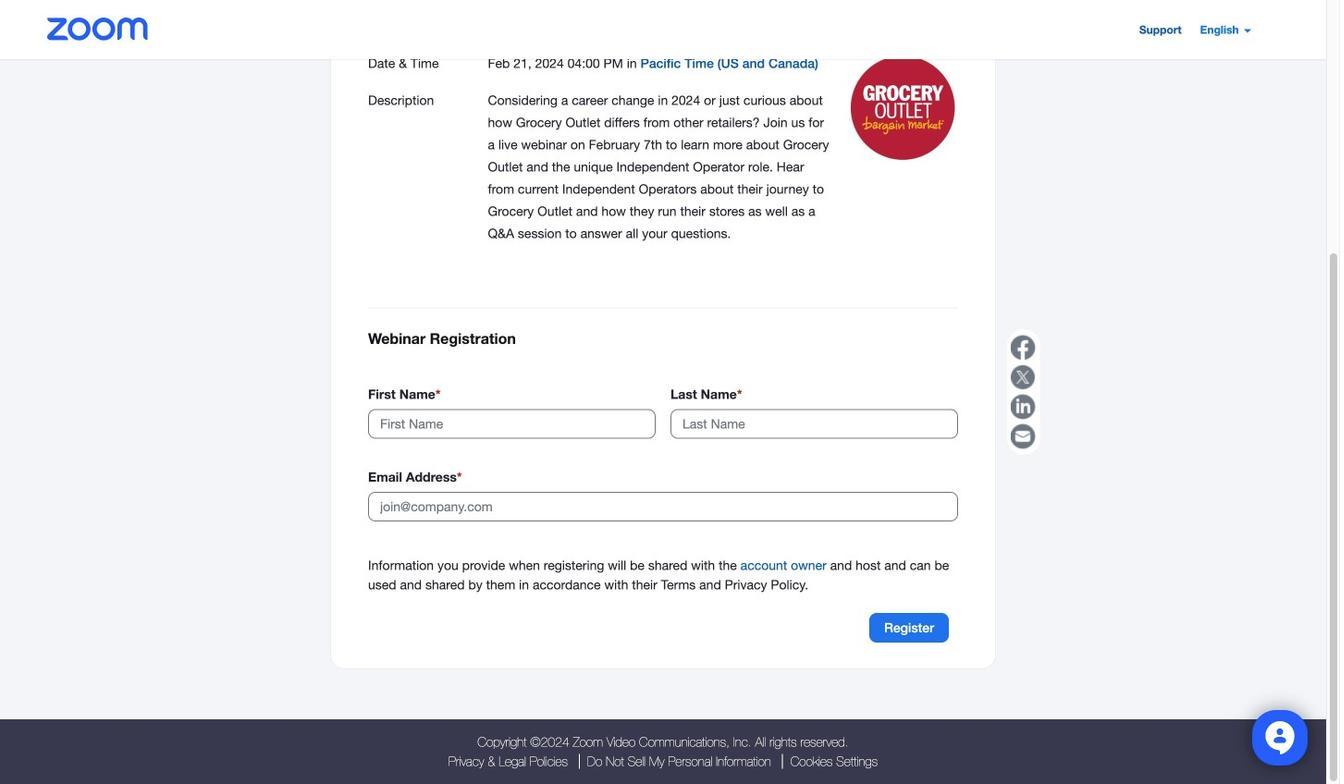 Task type: describe. For each thing, give the bounding box(es) containing it.
Last Name text field
[[671, 409, 958, 439]]



Task type: locate. For each thing, give the bounding box(es) containing it.
First Name text field
[[368, 409, 656, 439]]

join@company.com text field
[[368, 492, 958, 522]]

application
[[1007, 329, 1041, 455]]

zoom logo image
[[47, 18, 149, 41]]



